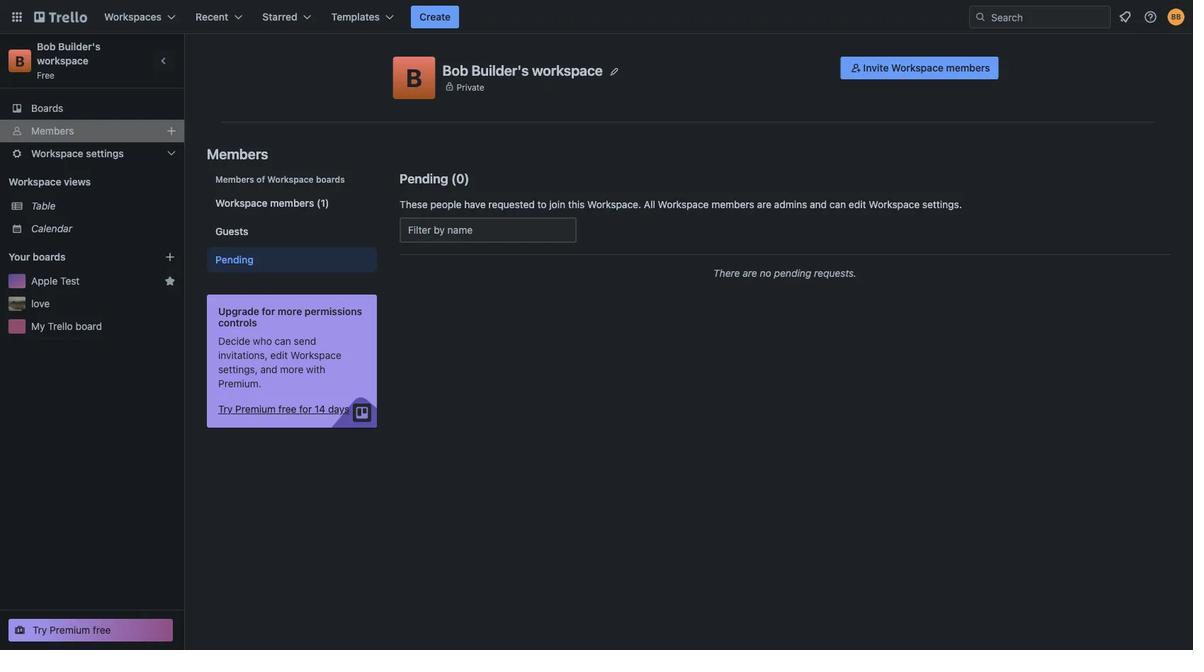 Task type: describe. For each thing, give the bounding box(es) containing it.
b for b link
[[15, 52, 25, 69]]

calendar link
[[31, 222, 176, 236]]

can inside upgrade for more permissions controls decide who can send invitations, edit workspace settings, and more with premium.
[[275, 336, 291, 347]]

try for try premium free
[[33, 625, 47, 637]]

templates
[[332, 11, 380, 23]]

0 notifications image
[[1117, 9, 1134, 26]]

templates button
[[323, 6, 403, 28]]

members inside 'button'
[[947, 62, 991, 74]]

invite workspace members
[[864, 62, 991, 74]]

there
[[714, 268, 741, 279]]

controls
[[218, 317, 257, 329]]

1 vertical spatial members
[[207, 145, 268, 162]]

b button
[[393, 57, 436, 99]]

workspace settings button
[[0, 143, 184, 165]]

bob builder's workspace free
[[37, 41, 103, 80]]

( 0 )
[[452, 171, 470, 186]]

0 vertical spatial edit
[[849, 199, 867, 211]]

free
[[37, 70, 55, 80]]

recent
[[196, 11, 229, 23]]

bob builder (bobbuilder40) image
[[1168, 9, 1185, 26]]

0 horizontal spatial pending
[[216, 254, 254, 266]]

workspace inside popup button
[[31, 148, 83, 160]]

try for try premium free for 14 days
[[218, 404, 233, 415]]

who
[[253, 336, 272, 347]]

private
[[457, 82, 485, 92]]

0 vertical spatial pending
[[400, 171, 449, 186]]

try premium free
[[33, 625, 111, 637]]

)
[[465, 171, 470, 186]]

for inside upgrade for more permissions controls decide who can send invitations, edit workspace settings, and more with premium.
[[262, 306, 275, 318]]

admins
[[775, 199, 808, 211]]

requested
[[489, 199, 535, 211]]

pending link
[[207, 247, 377, 273]]

and for admins
[[810, 199, 827, 211]]

table link
[[31, 199, 176, 213]]

these people have requested to join this workspace. all workspace members are admins and can edit workspace settings.
[[400, 199, 963, 211]]

search image
[[976, 11, 987, 23]]

members of workspace boards
[[216, 174, 345, 184]]

upgrade
[[218, 306, 259, 318]]

workspace right all
[[658, 199, 709, 211]]

open information menu image
[[1144, 10, 1158, 24]]

invite
[[864, 62, 889, 74]]

create
[[420, 11, 451, 23]]

workspace for bob builder's workspace free
[[37, 55, 89, 67]]

workspace for bob builder's workspace
[[532, 62, 603, 79]]

create button
[[411, 6, 460, 28]]

(1)
[[317, 197, 329, 209]]

bob builder's workspace link
[[37, 41, 103, 67]]

1 horizontal spatial boards
[[316, 174, 345, 184]]

calendar
[[31, 223, 72, 235]]

and for settings,
[[261, 364, 278, 376]]

bob builder's workspace
[[443, 62, 603, 79]]

Search field
[[987, 6, 1111, 28]]

0 vertical spatial members
[[31, 125, 74, 137]]

with
[[306, 364, 326, 376]]

pending
[[775, 268, 812, 279]]

workspace right of
[[267, 174, 314, 184]]

workspace up guests
[[216, 197, 268, 209]]

love link
[[31, 297, 176, 311]]

people
[[431, 199, 462, 211]]

try premium free button
[[9, 620, 173, 642]]

workspaces button
[[96, 6, 184, 28]]

(
[[452, 171, 456, 186]]

test
[[60, 275, 80, 287]]

0 vertical spatial are
[[758, 199, 772, 211]]

starred icon image
[[164, 276, 176, 287]]

workspaces
[[104, 11, 162, 23]]

bob for bob builder's workspace
[[443, 62, 469, 79]]

all
[[644, 199, 656, 211]]

of
[[257, 174, 265, 184]]

0 horizontal spatial members
[[270, 197, 314, 209]]

my
[[31, 321, 45, 333]]

try premium free for 14 days
[[218, 404, 350, 415]]

workspace settings
[[31, 148, 124, 160]]

workspace left settings.
[[869, 199, 920, 211]]

boards
[[31, 102, 63, 114]]



Task type: locate. For each thing, give the bounding box(es) containing it.
your boards
[[9, 251, 66, 263]]

boards
[[316, 174, 345, 184], [33, 251, 66, 263]]

free inside "button"
[[279, 404, 297, 415]]

1 vertical spatial are
[[743, 268, 758, 279]]

recent button
[[187, 6, 251, 28]]

1 vertical spatial boards
[[33, 251, 66, 263]]

premium inside button
[[50, 625, 90, 637]]

settings,
[[218, 364, 258, 376]]

0 horizontal spatial workspace
[[37, 55, 89, 67]]

are
[[758, 199, 772, 211], [743, 268, 758, 279]]

edit right admins
[[849, 199, 867, 211]]

1 vertical spatial can
[[275, 336, 291, 347]]

views
[[64, 176, 91, 188]]

boards up apple
[[33, 251, 66, 263]]

send
[[294, 336, 316, 347]]

workspace up free
[[37, 55, 89, 67]]

1 vertical spatial free
[[93, 625, 111, 637]]

invitations,
[[218, 350, 268, 362]]

free inside button
[[93, 625, 111, 637]]

builder's down back to home image
[[58, 41, 101, 52]]

for left the 14
[[299, 404, 312, 415]]

0
[[456, 171, 465, 186]]

0 horizontal spatial try
[[33, 625, 47, 637]]

workspace members
[[216, 197, 314, 209]]

premium.
[[218, 378, 262, 390]]

and right admins
[[810, 199, 827, 211]]

b left 'private'
[[406, 63, 422, 93]]

workspace inside 'button'
[[892, 62, 944, 74]]

1 vertical spatial for
[[299, 404, 312, 415]]

b left bob builder's workspace free
[[15, 52, 25, 69]]

bob
[[37, 41, 56, 52], [443, 62, 469, 79]]

workspace up with
[[291, 350, 342, 362]]

settings.
[[923, 199, 963, 211]]

apple test
[[31, 275, 80, 287]]

your boards with 3 items element
[[9, 249, 143, 266]]

1 horizontal spatial members
[[712, 199, 755, 211]]

these
[[400, 199, 428, 211]]

workspace right invite
[[892, 62, 944, 74]]

board
[[76, 321, 102, 333]]

0 horizontal spatial free
[[93, 625, 111, 637]]

are left no
[[743, 268, 758, 279]]

0 horizontal spatial premium
[[50, 625, 90, 637]]

invite workspace members button
[[841, 57, 999, 79]]

are left admins
[[758, 199, 772, 211]]

0 horizontal spatial for
[[262, 306, 275, 318]]

members
[[947, 62, 991, 74], [270, 197, 314, 209], [712, 199, 755, 211]]

free for try premium free for 14 days
[[279, 404, 297, 415]]

2 horizontal spatial members
[[947, 62, 991, 74]]

0 horizontal spatial and
[[261, 364, 278, 376]]

b for b button
[[406, 63, 422, 93]]

builder's for bob builder's workspace
[[472, 62, 529, 79]]

0 horizontal spatial b
[[15, 52, 25, 69]]

and inside upgrade for more permissions controls decide who can send invitations, edit workspace settings, and more with premium.
[[261, 364, 278, 376]]

starred
[[263, 11, 298, 23]]

more left with
[[280, 364, 304, 376]]

members down members of workspace boards
[[270, 197, 314, 209]]

1 vertical spatial premium
[[50, 625, 90, 637]]

days
[[328, 404, 350, 415]]

b
[[15, 52, 25, 69], [406, 63, 422, 93]]

0 horizontal spatial bob
[[37, 41, 56, 52]]

1 vertical spatial more
[[280, 364, 304, 376]]

table
[[31, 200, 56, 212]]

decide
[[218, 336, 250, 347]]

premium inside "button"
[[236, 404, 276, 415]]

bob up 'private'
[[443, 62, 469, 79]]

1 horizontal spatial can
[[830, 199, 847, 211]]

and down who
[[261, 364, 278, 376]]

1 vertical spatial pending
[[216, 254, 254, 266]]

primary element
[[0, 0, 1194, 34]]

try inside "button"
[[218, 404, 233, 415]]

free for try premium free
[[93, 625, 111, 637]]

to
[[538, 199, 547, 211]]

1 vertical spatial edit
[[271, 350, 288, 362]]

join
[[550, 199, 566, 211]]

workspace down primary element
[[532, 62, 603, 79]]

members
[[31, 125, 74, 137], [207, 145, 268, 162], [216, 174, 254, 184]]

1 vertical spatial bob
[[443, 62, 469, 79]]

apple test link
[[31, 274, 159, 289]]

workspace inside bob builder's workspace free
[[37, 55, 89, 67]]

0 horizontal spatial builder's
[[58, 41, 101, 52]]

2 vertical spatial members
[[216, 174, 254, 184]]

members down boards at the top of page
[[31, 125, 74, 137]]

try inside button
[[33, 625, 47, 637]]

1 horizontal spatial try
[[218, 404, 233, 415]]

members link
[[0, 120, 184, 143]]

can right who
[[275, 336, 291, 347]]

0 vertical spatial builder's
[[58, 41, 101, 52]]

bob up free
[[37, 41, 56, 52]]

members left of
[[216, 174, 254, 184]]

can
[[830, 199, 847, 211], [275, 336, 291, 347]]

1 horizontal spatial builder's
[[472, 62, 529, 79]]

0 horizontal spatial boards
[[33, 251, 66, 263]]

workspace.
[[588, 199, 642, 211]]

for inside "button"
[[299, 404, 312, 415]]

guests link
[[207, 219, 377, 245]]

your
[[9, 251, 30, 263]]

apple
[[31, 275, 58, 287]]

permissions
[[305, 306, 362, 318]]

0 vertical spatial free
[[279, 404, 297, 415]]

0 vertical spatial try
[[218, 404, 233, 415]]

have
[[465, 199, 486, 211]]

builder's
[[58, 41, 101, 52], [472, 62, 529, 79]]

try premium free for 14 days button
[[218, 403, 350, 417]]

1 horizontal spatial pending
[[400, 171, 449, 186]]

14
[[315, 404, 326, 415]]

love
[[31, 298, 50, 310]]

this
[[568, 199, 585, 211]]

edit
[[849, 199, 867, 211], [271, 350, 288, 362]]

premium
[[236, 404, 276, 415], [50, 625, 90, 637]]

0 horizontal spatial can
[[275, 336, 291, 347]]

no
[[760, 268, 772, 279]]

1 vertical spatial try
[[33, 625, 47, 637]]

there are no pending requests.
[[714, 268, 857, 279]]

for right the upgrade
[[262, 306, 275, 318]]

0 vertical spatial and
[[810, 199, 827, 211]]

pending
[[400, 171, 449, 186], [216, 254, 254, 266]]

settings
[[86, 148, 124, 160]]

builder's inside bob builder's workspace free
[[58, 41, 101, 52]]

guests
[[216, 226, 248, 238]]

b inside b link
[[15, 52, 25, 69]]

sm image
[[850, 61, 864, 75]]

boards link
[[0, 97, 184, 120]]

workspace inside upgrade for more permissions controls decide who can send invitations, edit workspace settings, and more with premium.
[[291, 350, 342, 362]]

0 vertical spatial premium
[[236, 404, 276, 415]]

edit down who
[[271, 350, 288, 362]]

1 vertical spatial and
[[261, 364, 278, 376]]

bob inside bob builder's workspace free
[[37, 41, 56, 52]]

1 vertical spatial builder's
[[472, 62, 529, 79]]

0 vertical spatial boards
[[316, 174, 345, 184]]

back to home image
[[34, 6, 87, 28]]

workspace navigation collapse icon image
[[155, 51, 174, 71]]

0 vertical spatial for
[[262, 306, 275, 318]]

bob for bob builder's workspace free
[[37, 41, 56, 52]]

1 horizontal spatial and
[[810, 199, 827, 211]]

pending up these
[[400, 171, 449, 186]]

1 horizontal spatial bob
[[443, 62, 469, 79]]

b inside b button
[[406, 63, 422, 93]]

0 vertical spatial bob
[[37, 41, 56, 52]]

my trello board link
[[31, 320, 176, 334]]

starred button
[[254, 6, 320, 28]]

1 horizontal spatial free
[[279, 404, 297, 415]]

requests.
[[815, 268, 857, 279]]

1 horizontal spatial for
[[299, 404, 312, 415]]

trello
[[48, 321, 73, 333]]

0 horizontal spatial edit
[[271, 350, 288, 362]]

premium for try premium free for 14 days
[[236, 404, 276, 415]]

more up send on the left bottom
[[278, 306, 302, 318]]

upgrade for more permissions controls decide who can send invitations, edit workspace settings, and more with premium.
[[218, 306, 362, 390]]

builder's for bob builder's workspace free
[[58, 41, 101, 52]]

workspace up workspace views
[[31, 148, 83, 160]]

members left admins
[[712, 199, 755, 211]]

and
[[810, 199, 827, 211], [261, 364, 278, 376]]

1 horizontal spatial edit
[[849, 199, 867, 211]]

pending down guests
[[216, 254, 254, 266]]

0 vertical spatial can
[[830, 199, 847, 211]]

for
[[262, 306, 275, 318], [299, 404, 312, 415]]

members down search "image"
[[947, 62, 991, 74]]

boards up (1)
[[316, 174, 345, 184]]

my trello board
[[31, 321, 102, 333]]

workspace
[[37, 55, 89, 67], [532, 62, 603, 79]]

edit inside upgrade for more permissions controls decide who can send invitations, edit workspace settings, and more with premium.
[[271, 350, 288, 362]]

b link
[[9, 50, 31, 72]]

workspace
[[892, 62, 944, 74], [31, 148, 83, 160], [267, 174, 314, 184], [9, 176, 61, 188], [216, 197, 268, 209], [658, 199, 709, 211], [869, 199, 920, 211], [291, 350, 342, 362]]

builder's up 'private'
[[472, 62, 529, 79]]

1 horizontal spatial workspace
[[532, 62, 603, 79]]

members up of
[[207, 145, 268, 162]]

try
[[218, 404, 233, 415], [33, 625, 47, 637]]

can right admins
[[830, 199, 847, 211]]

premium for try premium free
[[50, 625, 90, 637]]

0 vertical spatial more
[[278, 306, 302, 318]]

1 horizontal spatial premium
[[236, 404, 276, 415]]

1 horizontal spatial b
[[406, 63, 422, 93]]

workspace up table
[[9, 176, 61, 188]]

workspace views
[[9, 176, 91, 188]]

add board image
[[164, 252, 176, 263]]

Filter by name text field
[[400, 218, 577, 243]]



Task type: vqa. For each thing, say whether or not it's contained in the screenshot.
the bottommost Try
yes



